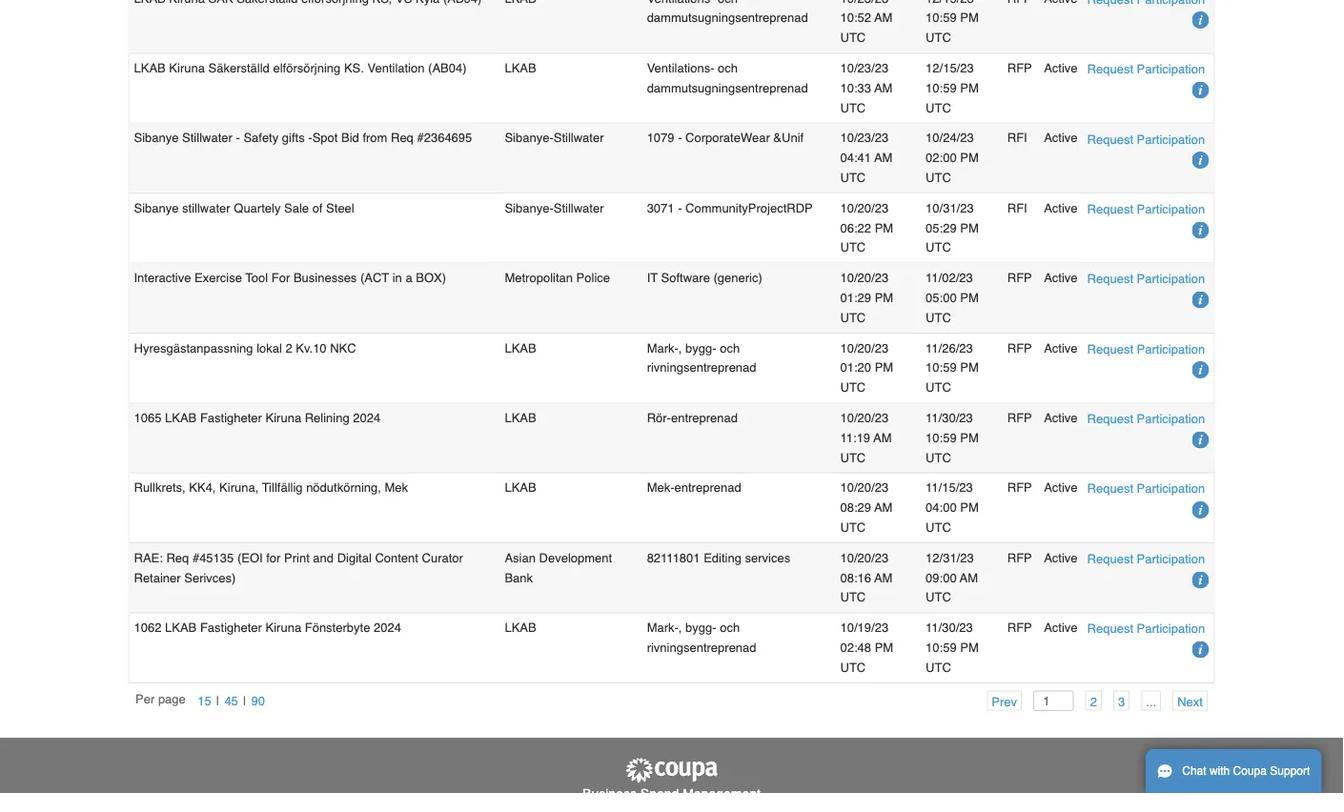 Task type: describe. For each thing, give the bounding box(es) containing it.
navigation containing prev
[[976, 691, 1208, 712]]

0 vertical spatial req
[[391, 131, 414, 145]]

tool
[[246, 271, 268, 285]]

hyresgästanpassning
[[134, 341, 253, 355]]

am for 08:16
[[875, 571, 893, 585]]

08:29
[[841, 501, 872, 515]]

request for 10/20/23 08:16 am utc
[[1088, 552, 1134, 566]]

1065
[[134, 411, 162, 425]]

15 | 45 | 90
[[198, 694, 265, 709]]

05:29
[[926, 221, 957, 235]]

11/15/23
[[926, 481, 974, 495]]

90
[[251, 694, 265, 708]]

utc inside '10/20/23 01:20 pm utc'
[[841, 381, 866, 395]]

utc right 10/23/23 10:52 am utc
[[926, 31, 952, 45]]

stillwater left safety
[[182, 131, 233, 145]]

12/15/23 for 10/23/23 10:52 am utc
[[926, 0, 974, 5]]

active for 10/23/23 04:41 am utc
[[1045, 131, 1078, 145]]

entreprenad for mek-
[[675, 481, 742, 495]]

rae:
[[134, 551, 163, 565]]

utc inside 10/23/23 04:41 am utc
[[841, 171, 866, 185]]

request participation for 10/20/23 01:20 pm utc
[[1088, 342, 1206, 356]]

pm inside '10/20/23 01:20 pm utc'
[[875, 361, 894, 375]]

request participation button for 10/20/23 06:22 pm utc
[[1088, 199, 1206, 219]]

15
[[198, 694, 211, 708]]

page
[[158, 692, 186, 707]]

utc inside 12/31/23 09:00 am utc
[[926, 591, 952, 605]]

utc inside 10/19/23 02:48 pm utc
[[841, 661, 866, 675]]

10/20/23 for 08:16
[[841, 551, 889, 565]]

utc right 10/19/23 02:48 pm utc
[[926, 661, 952, 675]]

asian
[[505, 551, 536, 565]]

for
[[272, 271, 290, 285]]

participation for 10/20/23 01:29 pm utc
[[1137, 272, 1206, 286]]

request participation button for 10/20/23 11:19 am utc
[[1088, 409, 1206, 429]]

11/15/23 04:00 pm utc
[[926, 481, 979, 535]]

am for 09:00
[[960, 571, 979, 585]]

#45135
[[193, 551, 234, 565]]

utc inside 10/20/23 11:19 am utc
[[841, 451, 866, 465]]

active for 10/20/23 01:20 pm utc
[[1045, 341, 1078, 355]]

(generic)
[[714, 271, 763, 285]]

request participation button for 10/23/23 10:33 am utc
[[1088, 59, 1206, 79]]

3071
[[647, 201, 675, 215]]

elförsörjning
[[273, 61, 341, 75]]

communityprojectrdp
[[686, 201, 813, 215]]

request participation button for 10/20/23 01:29 pm utc
[[1088, 269, 1206, 289]]

per page
[[135, 692, 186, 707]]

sibanye-stillwater for 1079
[[505, 131, 604, 145]]

&unif
[[774, 131, 804, 145]]

sibanye- for 3071 - communityprojectrdp
[[505, 201, 554, 215]]

utc up 10/24/23 at the top of the page
[[926, 101, 952, 115]]

, for 10/19/23
[[679, 621, 682, 635]]

editing
[[704, 551, 742, 565]]

interactive
[[134, 271, 191, 285]]

fönsterbyte
[[305, 621, 370, 635]]

relining
[[305, 411, 350, 425]]

10/19/23
[[841, 621, 889, 635]]

corporatewear
[[686, 131, 770, 145]]

10/31/23 05:29 pm utc
[[926, 201, 979, 255]]

10/20/23 11:19 am utc
[[841, 411, 892, 465]]

1062
[[134, 621, 162, 635]]

request for 10/20/23 01:29 pm utc
[[1088, 272, 1134, 286]]

sibanye stillwater quartely sale of steel
[[134, 201, 355, 215]]

stillwater for sibanye stillwater - safety gifts -spot bid from req #2364695
[[554, 131, 604, 145]]

kiruna for fönsterbyte
[[266, 621, 301, 635]]

10:59 for 10/20/23 11:19 am utc
[[926, 431, 957, 445]]

utc inside 10/20/23 01:29 pm utc
[[841, 311, 866, 325]]

nödutkörning,
[[306, 481, 381, 495]]

active for 10/20/23 11:19 am utc
[[1045, 411, 1078, 425]]

02:00
[[926, 151, 957, 165]]

with
[[1210, 765, 1231, 778]]

45 button
[[220, 691, 243, 711]]

active for 10/20/23 08:29 am utc
[[1045, 481, 1078, 495]]

mek-
[[647, 481, 675, 495]]

print
[[284, 551, 310, 565]]

request participation for 10/20/23 01:29 pm utc
[[1088, 272, 1206, 286]]

mek-entreprenad
[[647, 481, 742, 495]]

metropolitan
[[505, 271, 573, 285]]

serivces)
[[184, 571, 236, 585]]

gifts
[[282, 131, 305, 145]]

stillwater
[[182, 201, 230, 215]]

fastigheter for 1065
[[200, 411, 262, 425]]

request participation button for 10/20/23 08:16 am utc
[[1088, 549, 1206, 569]]

curator
[[422, 551, 463, 565]]

request participation for 10/19/23 02:48 pm utc
[[1088, 622, 1206, 636]]

rivningsentreprenad for 02:48
[[647, 641, 757, 655]]

businesses
[[294, 271, 357, 285]]

rfp for 10/20/23 08:16 am utc
[[1008, 551, 1033, 565]]

from
[[363, 131, 388, 145]]

mark- for 10/19/23
[[647, 621, 679, 635]]

pm for 10/20/23 08:29 am utc
[[961, 501, 979, 515]]

request for 10/20/23 11:19 am utc
[[1088, 412, 1134, 426]]

(act
[[361, 271, 389, 285]]

12/31/23
[[926, 551, 974, 565]]

10/20/23 08:16 am utc
[[841, 551, 893, 605]]

10/20/23 for 06:22
[[841, 201, 889, 215]]

police
[[577, 271, 610, 285]]

request for 10/23/23 04:41 am utc
[[1088, 132, 1134, 146]]

12/31/23 09:00 am utc
[[926, 551, 979, 605]]

11/26/23 10:59 pm utc
[[926, 341, 979, 395]]

request participation button for 10/19/23 02:48 pm utc
[[1088, 619, 1206, 639]]

pm for 10/23/23 10:33 am utc
[[961, 81, 979, 95]]

pm for 10/20/23 11:19 am utc
[[961, 431, 979, 445]]

2 | from the left
[[243, 694, 246, 709]]

quartely
[[234, 201, 281, 215]]

tillfällig
[[262, 481, 303, 495]]

utc inside "11/02/23 05:00 pm utc"
[[926, 311, 952, 325]]

request for 10/20/23 06:22 pm utc
[[1088, 202, 1134, 216]]

req inside rae: req #45135 (eoi for print and digital content curator retainer serivces)
[[166, 551, 189, 565]]

11/26/23
[[926, 341, 974, 355]]

kk4,
[[189, 481, 216, 495]]

10/19/23 02:48 pm utc
[[841, 621, 894, 675]]

0 vertical spatial kiruna
[[169, 61, 205, 75]]

1079
[[647, 131, 675, 145]]

rfp for 10/20/23 08:29 am utc
[[1008, 481, 1033, 495]]

01:29
[[841, 291, 872, 305]]

pm for 10/19/23 02:48 pm utc
[[961, 641, 979, 655]]

rör-entreprenad
[[647, 411, 738, 425]]

bygg- for 10/20/23 01:20 pm utc
[[686, 341, 717, 355]]

1062 lkab fastigheter kiruna fönsterbyte 2024
[[134, 621, 401, 635]]

04:00
[[926, 501, 957, 515]]

... button
[[1142, 691, 1162, 711]]

prev
[[992, 695, 1018, 709]]

next button
[[1173, 691, 1208, 711]]

am for 10:33
[[875, 81, 893, 95]]

pm for 10/23/23 10:52 am utc
[[961, 11, 979, 25]]

10/20/23 01:29 pm utc
[[841, 271, 894, 325]]

request participation for 10/23/23 10:33 am utc
[[1088, 62, 1206, 76]]

Jump to page number field
[[1034, 691, 1074, 711]]

mek
[[385, 481, 408, 495]]

rfi for 10/24/23 02:00 pm utc
[[1008, 131, 1028, 145]]

kv.10
[[296, 341, 327, 355]]

11/30/23 for 10/19/23 02:48 pm utc
[[926, 621, 974, 635]]

utc inside 10/24/23 02:00 pm utc
[[926, 171, 952, 185]]

1065 lkab fastigheter kiruna relining 2024
[[134, 411, 381, 425]]

10/20/23 for 08:29
[[841, 481, 889, 495]]

mark- for 10/20/23
[[647, 341, 679, 355]]

2 inside button
[[1091, 695, 1098, 709]]

rfi for 10/31/23 05:29 pm utc
[[1008, 201, 1028, 215]]

steel
[[326, 201, 355, 215]]

am for 10:52
[[875, 11, 893, 25]]

utc inside 10/20/23 08:16 am utc
[[841, 591, 866, 605]]

1079 - corporatewear &unif
[[647, 131, 804, 145]]

in
[[393, 271, 402, 285]]

rör-
[[647, 411, 671, 425]]

utc inside 11/15/23 04:00 pm utc
[[926, 521, 952, 535]]

10/23/23 04:41 am utc
[[841, 131, 893, 185]]

- left safety
[[236, 131, 240, 145]]

coupa supplier portal image
[[624, 757, 720, 784]]

11/30/23 for 10/20/23 11:19 am utc
[[926, 411, 974, 425]]

2 button
[[1086, 691, 1102, 711]]

utc up the "11/15/23"
[[926, 451, 952, 465]]

3071 - communityprojectrdp
[[647, 201, 813, 215]]

, for 10/20/23
[[679, 341, 682, 355]]

entreprenad for rör-
[[671, 411, 738, 425]]

request participation for 10/20/23 08:16 am utc
[[1088, 552, 1206, 566]]



Task type: locate. For each thing, give the bounding box(es) containing it.
4 request participation from the top
[[1088, 272, 1206, 286]]

1 vertical spatial rfi
[[1008, 201, 1028, 215]]

5 10/20/23 from the top
[[841, 481, 889, 495]]

0 vertical spatial sibanye
[[134, 131, 179, 145]]

5 request from the top
[[1088, 342, 1134, 356]]

4 10/20/23 from the top
[[841, 411, 889, 425]]

utc down 11/26/23
[[926, 381, 952, 395]]

1 vertical spatial ,
[[679, 621, 682, 635]]

2 active from the top
[[1045, 131, 1078, 145]]

2 vertical spatial 10/23/23
[[841, 131, 889, 145]]

3 10/23/23 from the top
[[841, 131, 889, 145]]

6 request participation from the top
[[1088, 412, 1206, 426]]

pm inside 10/20/23 06:22 pm utc
[[875, 221, 894, 235]]

1 vertical spatial ventilations-
[[647, 61, 715, 75]]

2 vertical spatial kiruna
[[266, 621, 301, 635]]

lkab kiruna säkerställd elförsörjning ks. ventilation (ab04)
[[134, 61, 467, 75]]

11/30/23 10:59 pm utc for pm
[[926, 621, 979, 675]]

am inside 10/20/23 08:29 am utc
[[875, 501, 893, 515]]

am right 10:33
[[875, 81, 893, 95]]

10:59 up the "11/15/23"
[[926, 431, 957, 445]]

1 request from the top
[[1088, 62, 1134, 76]]

10/23/23 up 10:33
[[841, 61, 889, 75]]

0 vertical spatial ,
[[679, 341, 682, 355]]

1 vertical spatial ventilations- och dammutsugningsentreprenad
[[647, 61, 809, 95]]

active for 10/19/23 02:48 pm utc
[[1045, 621, 1078, 635]]

entreprenad up 82111801 editing services
[[675, 481, 742, 495]]

1 vertical spatial 12/15/23 10:59 pm utc
[[926, 61, 979, 115]]

2 10:59 from the top
[[926, 81, 957, 95]]

90 button
[[246, 691, 270, 711]]

2 fastigheter from the top
[[200, 621, 262, 635]]

10/20/23 for 01:29
[[841, 271, 889, 285]]

pm inside 10/19/23 02:48 pm utc
[[875, 641, 894, 655]]

0 horizontal spatial req
[[166, 551, 189, 565]]

sale
[[284, 201, 309, 215]]

am inside 10/20/23 08:16 am utc
[[875, 571, 893, 585]]

am down 12/31/23
[[960, 571, 979, 585]]

sibanye stillwater - safety gifts -spot bid from req #2364695
[[134, 131, 472, 145]]

3 request participation button from the top
[[1088, 199, 1206, 219]]

2 participation from the top
[[1137, 132, 1206, 146]]

12/15/23 right 10/23/23 10:52 am utc
[[926, 0, 974, 5]]

45
[[225, 694, 238, 708]]

active for 10/20/23 01:29 pm utc
[[1045, 271, 1078, 285]]

0 vertical spatial fastigheter
[[200, 411, 262, 425]]

10/20/23 inside 10/20/23 11:19 am utc
[[841, 411, 889, 425]]

10/20/23 up 11:19
[[841, 411, 889, 425]]

stillwater up "police" in the top of the page
[[554, 201, 604, 215]]

3 participation from the top
[[1137, 202, 1206, 216]]

0 vertical spatial 11/30/23 10:59 pm utc
[[926, 411, 979, 465]]

7 request from the top
[[1088, 482, 1134, 496]]

08:16
[[841, 571, 872, 585]]

10/20/23 up the 06:22
[[841, 201, 889, 215]]

1 rfi from the top
[[1008, 131, 1028, 145]]

fastigheter for 1062
[[200, 621, 262, 635]]

lokal
[[257, 341, 282, 355]]

1 vertical spatial bygg-
[[686, 621, 717, 635]]

rullkrets,
[[134, 481, 186, 495]]

1 vertical spatial sibanye-
[[505, 201, 554, 215]]

am right the 04:41
[[875, 151, 893, 165]]

am for 08:29
[[875, 501, 893, 515]]

2 rfp from the top
[[1008, 271, 1033, 285]]

12/15/23 10:59 pm utc for 10/23/23 10:33 am utc
[[926, 61, 979, 115]]

0 horizontal spatial 2
[[286, 341, 293, 355]]

5 rfp from the top
[[1008, 481, 1033, 495]]

dammutsugningsentreprenad for 10:52
[[647, 11, 809, 25]]

navigation
[[135, 691, 270, 712], [976, 691, 1208, 712]]

development
[[539, 551, 612, 565]]

2 rivningsentreprenad from the top
[[647, 641, 757, 655]]

pm
[[961, 11, 979, 25], [961, 81, 979, 95], [961, 151, 979, 165], [875, 221, 894, 235], [961, 221, 979, 235], [875, 291, 894, 305], [961, 291, 979, 305], [875, 361, 894, 375], [961, 361, 979, 375], [961, 431, 979, 445], [961, 501, 979, 515], [875, 641, 894, 655], [961, 641, 979, 655]]

0 vertical spatial sibanye-stillwater
[[505, 131, 604, 145]]

0 vertical spatial 12/15/23 10:59 pm utc
[[926, 0, 979, 45]]

participation for 10/23/23 04:41 am utc
[[1137, 132, 1206, 146]]

1 ventilations- from the top
[[647, 0, 715, 5]]

1 vertical spatial kiruna
[[266, 411, 301, 425]]

1 bygg- from the top
[[686, 341, 717, 355]]

...
[[1147, 695, 1157, 709]]

ventilations- och dammutsugningsentreprenad for 10:52
[[647, 0, 809, 25]]

bygg- for 10/19/23 02:48 pm utc
[[686, 621, 717, 635]]

7 participation from the top
[[1137, 482, 1206, 496]]

1 vertical spatial sibanye-stillwater
[[505, 201, 604, 215]]

2 sibanye- from the top
[[505, 201, 554, 215]]

mark-, bygg- och rivningsentreprenad down 82111801 editing services
[[647, 621, 757, 655]]

2 10/23/23 from the top
[[841, 61, 889, 75]]

8 request from the top
[[1088, 552, 1134, 566]]

1 sibanye from the top
[[134, 131, 179, 145]]

request for 10/20/23 01:20 pm utc
[[1088, 342, 1134, 356]]

1 vertical spatial sibanye
[[134, 201, 179, 215]]

10/20/23 up 08:29
[[841, 481, 889, 495]]

req right from
[[391, 131, 414, 145]]

it
[[647, 271, 658, 285]]

0 vertical spatial rivningsentreprenad
[[647, 361, 757, 375]]

6 rfp from the top
[[1008, 551, 1033, 565]]

chat with coupa support button
[[1146, 750, 1322, 794]]

utc down 09:00
[[926, 591, 952, 605]]

1 rfp from the top
[[1008, 61, 1033, 75]]

kiruna left säkerställd
[[169, 61, 205, 75]]

request participation for 10/23/23 04:41 am utc
[[1088, 132, 1206, 146]]

am for 11:19
[[874, 431, 892, 445]]

9 active from the top
[[1045, 621, 1078, 635]]

10/20/23 up 08:16
[[841, 551, 889, 565]]

1 active from the top
[[1045, 61, 1078, 75]]

for
[[266, 551, 281, 565]]

6 10/20/23 from the top
[[841, 551, 889, 565]]

pm inside 11/26/23 10:59 pm utc
[[961, 361, 979, 375]]

10/20/23 06:22 pm utc
[[841, 201, 894, 255]]

8 request participation from the top
[[1088, 552, 1206, 566]]

2024 for 1062 lkab fastigheter kiruna fönsterbyte 2024
[[374, 621, 401, 635]]

navigation containing per page
[[135, 691, 270, 712]]

am right 08:16
[[875, 571, 893, 585]]

support
[[1271, 765, 1311, 778]]

sibanye- for 1079 - corporatewear &unif
[[505, 131, 554, 145]]

1 vertical spatial 12/15/23
[[926, 61, 974, 75]]

kiruna,
[[219, 481, 259, 495]]

utc down "10:52"
[[841, 31, 866, 45]]

- right 1079
[[678, 131, 682, 145]]

3 request from the top
[[1088, 202, 1134, 216]]

am inside 10/20/23 11:19 am utc
[[874, 431, 892, 445]]

3 active from the top
[[1045, 201, 1078, 215]]

10/24/23 02:00 pm utc
[[926, 131, 979, 185]]

7 request participation from the top
[[1088, 482, 1206, 496]]

2 10/20/23 from the top
[[841, 271, 889, 285]]

sibanye for sibanye stillwater - safety gifts -spot bid from req #2364695
[[134, 131, 179, 145]]

pm for 10/20/23 01:20 pm utc
[[961, 361, 979, 375]]

1 10/23/23 from the top
[[841, 0, 889, 5]]

10:59 down 09:00
[[926, 641, 957, 655]]

box)
[[416, 271, 446, 285]]

services
[[745, 551, 791, 565]]

rfp for 10/19/23 02:48 pm utc
[[1008, 621, 1033, 635]]

it software (generic)
[[647, 271, 763, 285]]

10:59 up 10/24/23 at the top of the page
[[926, 81, 957, 95]]

10/20/23 up "01:29"
[[841, 271, 889, 285]]

participation for 10/19/23 02:48 pm utc
[[1137, 622, 1206, 636]]

0 vertical spatial dammutsugningsentreprenad
[[647, 11, 809, 25]]

sibanye-stillwater
[[505, 131, 604, 145], [505, 201, 604, 215]]

1 dammutsugningsentreprenad from the top
[[647, 11, 809, 25]]

rfp for 10/20/23 11:19 am utc
[[1008, 411, 1033, 425]]

active for 10/20/23 08:16 am utc
[[1045, 551, 1078, 565]]

rfi right the 10/31/23
[[1008, 201, 1028, 215]]

1 | from the left
[[216, 694, 220, 709]]

utc down 10:33
[[841, 101, 866, 115]]

ventilations- for 10/23/23 10:33 am utc
[[647, 61, 715, 75]]

1 vertical spatial 10/23/23
[[841, 61, 889, 75]]

mark-, bygg- och rivningsentreprenad for 01:20
[[647, 341, 757, 375]]

12/15/23 for 10/23/23 10:33 am utc
[[926, 61, 974, 75]]

1 vertical spatial mark-, bygg- och rivningsentreprenad
[[647, 621, 757, 655]]

request participation for 10/20/23 11:19 am utc
[[1088, 412, 1206, 426]]

3 10:59 from the top
[[926, 361, 957, 375]]

ks.
[[344, 61, 364, 75]]

dammutsugningsentreprenad
[[647, 11, 809, 25], [647, 81, 809, 95]]

pm for 10/23/23 04:41 am utc
[[961, 151, 979, 165]]

0 vertical spatial sibanye-
[[505, 131, 554, 145]]

active for 10/20/23 06:22 pm utc
[[1045, 201, 1078, 215]]

2 12/15/23 10:59 pm utc from the top
[[926, 61, 979, 115]]

bygg- down it software (generic)
[[686, 341, 717, 355]]

req
[[391, 131, 414, 145], [166, 551, 189, 565]]

5 request participation from the top
[[1088, 342, 1206, 356]]

0 vertical spatial 2
[[286, 341, 293, 355]]

1 sibanye-stillwater from the top
[[505, 131, 604, 145]]

digital
[[337, 551, 372, 565]]

1 mark- from the top
[[647, 341, 679, 355]]

2 right lokal
[[286, 341, 293, 355]]

rivningsentreprenad down 82111801 editing services
[[647, 641, 757, 655]]

1 vertical spatial dammutsugningsentreprenad
[[647, 81, 809, 95]]

1 10:59 from the top
[[926, 11, 957, 25]]

10:59 for 10/23/23 10:52 am utc
[[926, 11, 957, 25]]

10/20/23 inside 10/20/23 08:29 am utc
[[841, 481, 889, 495]]

1 horizontal spatial |
[[243, 694, 246, 709]]

2024 right relining on the bottom
[[353, 411, 381, 425]]

entreprenad up mek-entreprenad
[[671, 411, 738, 425]]

0 vertical spatial mark-
[[647, 341, 679, 355]]

2 left 3
[[1091, 695, 1098, 709]]

mark- down 82111801
[[647, 621, 679, 635]]

5 participation from the top
[[1137, 342, 1206, 356]]

10/20/23 up 01:20
[[841, 341, 889, 355]]

2 navigation from the left
[[976, 691, 1208, 712]]

bank
[[505, 571, 533, 585]]

0 vertical spatial 10/23/23
[[841, 0, 889, 5]]

1 vertical spatial 11/30/23
[[926, 621, 974, 635]]

sibanye- right #2364695
[[505, 131, 554, 145]]

1 12/15/23 10:59 pm utc from the top
[[926, 0, 979, 45]]

1 horizontal spatial navigation
[[976, 691, 1208, 712]]

rivningsentreprenad up rör-entreprenad
[[647, 361, 757, 375]]

| left 45
[[216, 694, 220, 709]]

1 10/20/23 from the top
[[841, 201, 889, 215]]

10/23/23 inside 10/23/23 10:52 am utc
[[841, 0, 889, 5]]

7 rfp from the top
[[1008, 621, 1033, 635]]

3 button
[[1114, 691, 1130, 711]]

rivningsentreprenad
[[647, 361, 757, 375], [647, 641, 757, 655]]

metropolitan police
[[505, 271, 610, 285]]

2 mark-, bygg- och rivningsentreprenad from the top
[[647, 621, 757, 655]]

10/20/23 01:20 pm utc
[[841, 341, 894, 395]]

rae: req #45135 (eoi for print and digital content curator retainer serivces)
[[134, 551, 463, 585]]

2 rfi from the top
[[1008, 201, 1028, 215]]

mark-, bygg- och rivningsentreprenad up rör-entreprenad
[[647, 341, 757, 375]]

11/30/23 10:59 pm utc up the "11/15/23"
[[926, 411, 979, 465]]

15 button
[[193, 691, 216, 711]]

req up retainer
[[166, 551, 189, 565]]

am right 08:29
[[875, 501, 893, 515]]

10:59 for 10/19/23 02:48 pm utc
[[926, 641, 957, 655]]

utc inside 10/31/23 05:29 pm utc
[[926, 241, 952, 255]]

2 request from the top
[[1088, 132, 1134, 146]]

5 10:59 from the top
[[926, 641, 957, 655]]

2 ventilations- from the top
[[647, 61, 715, 75]]

1 vertical spatial 2024
[[374, 621, 401, 635]]

2 , from the top
[[679, 621, 682, 635]]

7 request participation button from the top
[[1088, 479, 1206, 499]]

och
[[718, 0, 738, 5], [718, 61, 738, 75], [720, 341, 740, 355], [720, 621, 740, 635]]

3 request participation from the top
[[1088, 202, 1206, 216]]

participation for 10/20/23 01:20 pm utc
[[1137, 342, 1206, 356]]

pm for 10/20/23 01:29 pm utc
[[961, 291, 979, 305]]

10:59 for 10/23/23 10:33 am utc
[[926, 81, 957, 95]]

5 request participation button from the top
[[1088, 339, 1206, 359]]

6 request from the top
[[1088, 412, 1134, 426]]

1 request participation button from the top
[[1088, 59, 1206, 79]]

participation for 10/20/23 08:16 am utc
[[1137, 552, 1206, 566]]

8 participation from the top
[[1137, 552, 1206, 566]]

interactive exercise tool for businesses (act in a box)
[[134, 271, 446, 285]]

ventilation
[[368, 61, 425, 75]]

kiruna left fönsterbyte
[[266, 621, 301, 635]]

utc down 04:00
[[926, 521, 952, 535]]

utc down the 04:41
[[841, 171, 866, 185]]

fastigheter up kiruna, on the left bottom
[[200, 411, 262, 425]]

2 12/15/23 from the top
[[926, 61, 974, 75]]

0 vertical spatial bygg-
[[686, 341, 717, 355]]

utc down 08:29
[[841, 521, 866, 535]]

9 request participation from the top
[[1088, 622, 1206, 636]]

10/20/23
[[841, 201, 889, 215], [841, 271, 889, 285], [841, 341, 889, 355], [841, 411, 889, 425], [841, 481, 889, 495], [841, 551, 889, 565]]

am right 11:19
[[874, 431, 892, 445]]

0 vertical spatial 2024
[[353, 411, 381, 425]]

utc down 08:16
[[841, 591, 866, 605]]

10:59 for 10/20/23 01:20 pm utc
[[926, 361, 957, 375]]

82111801 editing services
[[647, 551, 791, 565]]

rfi right 10/24/23 at the top of the page
[[1008, 131, 1028, 145]]

1 request participation from the top
[[1088, 62, 1206, 76]]

10/23/23 up the 04:41
[[841, 131, 889, 145]]

pm inside "11/02/23 05:00 pm utc"
[[961, 291, 979, 305]]

bygg- down 82111801 editing services
[[686, 621, 717, 635]]

ventilations- och dammutsugningsentreprenad
[[647, 0, 809, 25], [647, 61, 809, 95]]

rfp for 10/23/23 10:33 am utc
[[1008, 61, 1033, 75]]

1 fastigheter from the top
[[200, 411, 262, 425]]

, down software
[[679, 341, 682, 355]]

(eoi
[[237, 551, 263, 565]]

request participation button for 10/23/23 04:41 am utc
[[1088, 129, 1206, 149]]

pm inside 11/15/23 04:00 pm utc
[[961, 501, 979, 515]]

1 rivningsentreprenad from the top
[[647, 361, 757, 375]]

3
[[1119, 695, 1126, 709]]

stillwater
[[182, 131, 233, 145], [554, 131, 604, 145], [554, 201, 604, 215]]

2 ventilations- och dammutsugningsentreprenad from the top
[[647, 61, 809, 95]]

fastigheter down serivces)
[[200, 621, 262, 635]]

10/23/23 inside 10/23/23 04:41 am utc
[[841, 131, 889, 145]]

10/23/23 for 04:41
[[841, 131, 889, 145]]

rfp for 10/20/23 01:20 pm utc
[[1008, 341, 1033, 355]]

10/24/23
[[926, 131, 974, 145]]

10/23/23 inside 10/23/23 10:33 am utc
[[841, 61, 889, 75]]

4 participation from the top
[[1137, 272, 1206, 286]]

participation for 10/20/23 08:29 am utc
[[1137, 482, 1206, 496]]

9 request participation button from the top
[[1088, 619, 1206, 639]]

chat
[[1183, 765, 1207, 778]]

request for 10/23/23 10:33 am utc
[[1088, 62, 1134, 76]]

2024 for 1065 lkab fastigheter kiruna relining 2024
[[353, 411, 381, 425]]

0 vertical spatial rfi
[[1008, 131, 1028, 145]]

10/23/23 up "10:52"
[[841, 0, 889, 5]]

11/30/23 down 11/26/23 10:59 pm utc on the right top
[[926, 411, 974, 425]]

ventilations- och dammutsugningsentreprenad for 10:33
[[647, 61, 809, 95]]

10:33
[[841, 81, 872, 95]]

0 vertical spatial 12/15/23
[[926, 0, 974, 5]]

11/30/23 down 12/31/23 09:00 am utc
[[926, 621, 974, 635]]

ventilations- for 10/23/23 10:52 am utc
[[647, 0, 715, 5]]

7 active from the top
[[1045, 481, 1078, 495]]

request for 10/19/23 02:48 pm utc
[[1088, 622, 1134, 636]]

4 10:59 from the top
[[926, 431, 957, 445]]

10/23/23 for 10:52
[[841, 0, 889, 5]]

utc down 01:20
[[841, 381, 866, 395]]

0 vertical spatial ventilations- och dammutsugningsentreprenad
[[647, 0, 809, 25]]

10/20/23 for 11:19
[[841, 411, 889, 425]]

utc inside 10/23/23 10:52 am utc
[[841, 31, 866, 45]]

9 participation from the top
[[1137, 622, 1206, 636]]

6 participation from the top
[[1137, 412, 1206, 426]]

0 vertical spatial 11/30/23
[[926, 411, 974, 425]]

0 vertical spatial mark-, bygg- och rivningsentreprenad
[[647, 341, 757, 375]]

of
[[312, 201, 323, 215]]

utc down 05:29
[[926, 241, 952, 255]]

utc inside 10/20/23 08:29 am utc
[[841, 521, 866, 535]]

2 bygg- from the top
[[686, 621, 717, 635]]

10/20/23 for 01:20
[[841, 341, 889, 355]]

am inside 10/23/23 10:52 am utc
[[875, 11, 893, 25]]

pm inside 10/20/23 01:29 pm utc
[[875, 291, 894, 305]]

request participation button for 10/20/23 08:29 am utc
[[1088, 479, 1206, 499]]

0 horizontal spatial |
[[216, 694, 220, 709]]

10/20/23 inside 10/20/23 06:22 pm utc
[[841, 201, 889, 215]]

12/15/23 10:59 pm utc for 10/23/23 10:52 am utc
[[926, 0, 979, 45]]

12/15/23 up 10/24/23 at the top of the page
[[926, 61, 974, 75]]

am inside 12/31/23 09:00 am utc
[[960, 571, 979, 585]]

sibanye for sibanye stillwater quartely sale of steel
[[134, 201, 179, 215]]

pm inside 10/24/23 02:00 pm utc
[[961, 151, 979, 165]]

participation for 10/23/23 10:33 am utc
[[1137, 62, 1206, 76]]

rfp
[[1008, 61, 1033, 75], [1008, 271, 1033, 285], [1008, 341, 1033, 355], [1008, 411, 1033, 425], [1008, 481, 1033, 495], [1008, 551, 1033, 565], [1008, 621, 1033, 635]]

10/23/23 10:52 am utc
[[841, 0, 893, 45]]

1 vertical spatial 2
[[1091, 695, 1098, 709]]

10:59 inside 11/26/23 10:59 pm utc
[[926, 361, 957, 375]]

10:59 right 10/23/23 10:52 am utc
[[926, 11, 957, 25]]

utc down 02:00
[[926, 171, 952, 185]]

sibanye-stillwater for 3071
[[505, 201, 604, 215]]

10:59 down 11/26/23
[[926, 361, 957, 375]]

1 participation from the top
[[1137, 62, 1206, 76]]

am right "10:52"
[[875, 11, 893, 25]]

06:22
[[841, 221, 872, 235]]

1 navigation from the left
[[135, 691, 270, 712]]

, down 82111801
[[679, 621, 682, 635]]

1 , from the top
[[679, 341, 682, 355]]

request participation button
[[1088, 59, 1206, 79], [1088, 129, 1206, 149], [1088, 199, 1206, 219], [1088, 269, 1206, 289], [1088, 339, 1206, 359], [1088, 409, 1206, 429], [1088, 479, 1206, 499], [1088, 549, 1206, 569], [1088, 619, 1206, 639]]

active for 10/23/23 10:33 am utc
[[1045, 61, 1078, 75]]

utc
[[841, 31, 866, 45], [926, 31, 952, 45], [841, 101, 866, 115], [926, 101, 952, 115], [841, 171, 866, 185], [926, 171, 952, 185], [841, 241, 866, 255], [926, 241, 952, 255], [841, 311, 866, 325], [926, 311, 952, 325], [841, 381, 866, 395], [926, 381, 952, 395], [841, 451, 866, 465], [926, 451, 952, 465], [841, 521, 866, 535], [926, 521, 952, 535], [841, 591, 866, 605], [926, 591, 952, 605], [841, 661, 866, 675], [926, 661, 952, 675]]

4 request from the top
[[1088, 272, 1134, 286]]

8 active from the top
[[1045, 551, 1078, 565]]

utc down 05:00
[[926, 311, 952, 325]]

3 10/20/23 from the top
[[841, 341, 889, 355]]

utc down "01:29"
[[841, 311, 866, 325]]

2024 right fönsterbyte
[[374, 621, 401, 635]]

0 horizontal spatial navigation
[[135, 691, 270, 712]]

6 active from the top
[[1045, 411, 1078, 425]]

rullkrets, kk4, kiruna, tillfällig nödutkörning, mek
[[134, 481, 408, 495]]

sibanye-
[[505, 131, 554, 145], [505, 201, 554, 215]]

am
[[875, 11, 893, 25], [875, 81, 893, 95], [875, 151, 893, 165], [874, 431, 892, 445], [875, 501, 893, 515], [875, 571, 893, 585], [960, 571, 979, 585]]

11/02/23
[[926, 271, 974, 285]]

8 request participation button from the top
[[1088, 549, 1206, 569]]

1 vertical spatial rivningsentreprenad
[[647, 641, 757, 655]]

1 ventilations- och dammutsugningsentreprenad from the top
[[647, 0, 809, 25]]

pm inside 10/31/23 05:29 pm utc
[[961, 221, 979, 235]]

participation for 10/20/23 06:22 pm utc
[[1137, 202, 1206, 216]]

1 mark-, bygg- och rivningsentreprenad from the top
[[647, 341, 757, 375]]

stillwater left 1079
[[554, 131, 604, 145]]

2 11/30/23 10:59 pm utc from the top
[[926, 621, 979, 675]]

1 horizontal spatial 2
[[1091, 695, 1098, 709]]

10/20/23 inside 10/20/23 01:29 pm utc
[[841, 271, 889, 285]]

11:19
[[841, 431, 871, 445]]

kiruna left relining on the bottom
[[266, 411, 301, 425]]

prev button
[[987, 691, 1023, 711]]

mark-, bygg- och rivningsentreprenad
[[647, 341, 757, 375], [647, 621, 757, 655]]

2 mark- from the top
[[647, 621, 679, 635]]

02:48
[[841, 641, 872, 655]]

asian development bank
[[505, 551, 612, 585]]

1 11/30/23 from the top
[[926, 411, 974, 425]]

0 vertical spatial ventilations-
[[647, 0, 715, 5]]

utc down 11:19
[[841, 451, 866, 465]]

safety
[[244, 131, 279, 145]]

12/15/23 10:59 pm utc up 10/24/23 at the top of the page
[[926, 61, 979, 115]]

am inside 10/23/23 04:41 am utc
[[875, 151, 893, 165]]

12/15/23 10:59 pm utc right 10/23/23 10:52 am utc
[[926, 0, 979, 45]]

10/23/23 10:33 am utc
[[841, 61, 893, 115]]

1 vertical spatial 11/30/23 10:59 pm utc
[[926, 621, 979, 675]]

rfp for 10/20/23 01:29 pm utc
[[1008, 271, 1033, 285]]

05:00
[[926, 291, 957, 305]]

content
[[375, 551, 419, 565]]

1 vertical spatial mark-
[[647, 621, 679, 635]]

1 12/15/23 from the top
[[926, 0, 974, 5]]

(ab04)
[[428, 61, 467, 75]]

request for 10/20/23 08:29 am utc
[[1088, 482, 1134, 496]]

request participation button for 10/20/23 01:20 pm utc
[[1088, 339, 1206, 359]]

lkab
[[134, 61, 166, 75], [505, 61, 537, 75], [505, 341, 537, 355], [165, 411, 197, 425], [505, 411, 537, 425], [505, 481, 537, 495], [165, 621, 197, 635], [505, 621, 537, 635]]

kiruna for relining
[[266, 411, 301, 425]]

next
[[1178, 695, 1204, 709]]

and
[[313, 551, 334, 565]]

am inside 10/23/23 10:33 am utc
[[875, 81, 893, 95]]

request participation for 10/20/23 06:22 pm utc
[[1088, 202, 1206, 216]]

pm for 10/20/23 06:22 pm utc
[[961, 221, 979, 235]]

2 dammutsugningsentreprenad from the top
[[647, 81, 809, 95]]

utc down the 06:22
[[841, 241, 866, 255]]

10/20/23 inside 10/20/23 08:16 am utc
[[841, 551, 889, 565]]

2
[[286, 341, 293, 355], [1091, 695, 1098, 709]]

am for 04:41
[[875, 151, 893, 165]]

4 active from the top
[[1045, 271, 1078, 285]]

utc inside 10/23/23 10:33 am utc
[[841, 101, 866, 115]]

1 horizontal spatial req
[[391, 131, 414, 145]]

9 request from the top
[[1088, 622, 1134, 636]]

10/20/23 inside '10/20/23 01:20 pm utc'
[[841, 341, 889, 355]]

1 vertical spatial req
[[166, 551, 189, 565]]

participation
[[1137, 62, 1206, 76], [1137, 132, 1206, 146], [1137, 202, 1206, 216], [1137, 272, 1206, 286], [1137, 342, 1206, 356], [1137, 412, 1206, 426], [1137, 482, 1206, 496], [1137, 552, 1206, 566], [1137, 622, 1206, 636]]

1 vertical spatial entreprenad
[[675, 481, 742, 495]]

nkc
[[330, 341, 356, 355]]

active
[[1045, 61, 1078, 75], [1045, 131, 1078, 145], [1045, 201, 1078, 215], [1045, 271, 1078, 285], [1045, 341, 1078, 355], [1045, 411, 1078, 425], [1045, 481, 1078, 495], [1045, 551, 1078, 565], [1045, 621, 1078, 635]]

4 request participation button from the top
[[1088, 269, 1206, 289]]

sibanye- up the metropolitan
[[505, 201, 554, 215]]

1 vertical spatial fastigheter
[[200, 621, 262, 635]]

mark-, bygg- och rivningsentreprenad for 02:48
[[647, 621, 757, 655]]

mark- up rör-
[[647, 341, 679, 355]]

rivningsentreprenad for 01:20
[[647, 361, 757, 375]]

6 request participation button from the top
[[1088, 409, 1206, 429]]

exercise
[[195, 271, 242, 285]]

2 sibanye from the top
[[134, 201, 179, 215]]

2 sibanye-stillwater from the top
[[505, 201, 604, 215]]

utc inside 10/20/23 06:22 pm utc
[[841, 241, 866, 255]]

5 active from the top
[[1045, 341, 1078, 355]]

- right gifts on the top of the page
[[308, 131, 312, 145]]

4 rfp from the top
[[1008, 411, 1033, 425]]

2 request participation button from the top
[[1088, 129, 1206, 149]]

| left 90
[[243, 694, 246, 709]]

bid
[[341, 131, 359, 145]]

utc down 02:48
[[841, 661, 866, 675]]

- right 3071
[[678, 201, 682, 215]]

11/30/23 10:59 pm utc down 12/31/23 09:00 am utc
[[926, 621, 979, 675]]

utc inside 11/26/23 10:59 pm utc
[[926, 381, 952, 395]]

1 sibanye- from the top
[[505, 131, 554, 145]]

0 vertical spatial entreprenad
[[671, 411, 738, 425]]

10/23/23
[[841, 0, 889, 5], [841, 61, 889, 75], [841, 131, 889, 145]]



Task type: vqa. For each thing, say whether or not it's contained in the screenshot.


